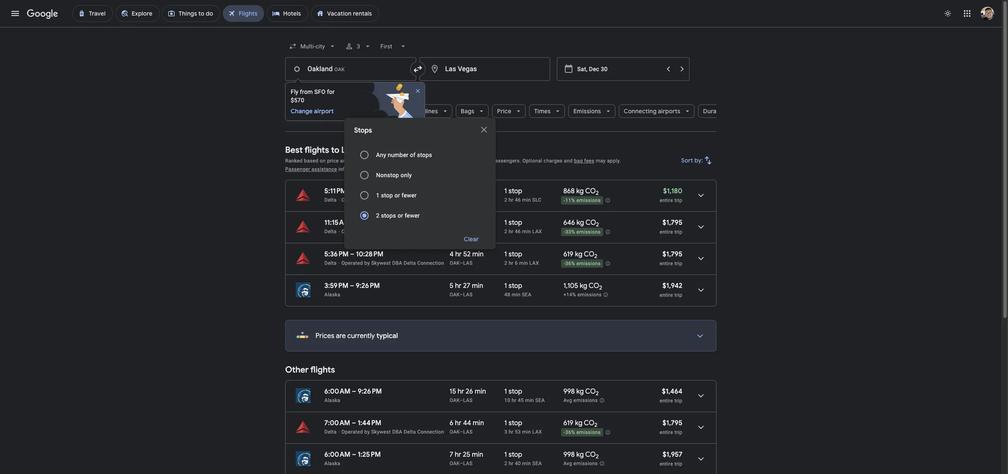 Task type: vqa. For each thing, say whether or not it's contained in the screenshot.
', 2736 US dollars' element
no



Task type: locate. For each thing, give the bounding box(es) containing it.
1 vertical spatial 3
[[488, 158, 491, 164]]

1 alaska from the top
[[324, 292, 340, 298]]

leaves oakland international airport at 6:00 am on saturday, december 30 and arrives at harry reid international airport at 9:26 pm on saturday, december 30. element
[[324, 388, 382, 396]]

- down '646'
[[564, 229, 565, 235]]

9:26 pm inside 3:59 pm – 9:26 pm alaska
[[356, 282, 380, 290]]

1 for 1 stop 10 hr 45 min sea
[[504, 388, 507, 396]]

lax for 868
[[532, 229, 542, 235]]

hr up the 1 stop 48 min sea on the bottom right
[[509, 260, 514, 266]]

Arrival time: 9:26 PM. text field
[[356, 282, 380, 290], [358, 388, 382, 396]]

Departure text field
[[577, 58, 661, 80]]

entire for 7 hr 25 min
[[660, 461, 673, 467]]

0 horizontal spatial 6
[[450, 419, 453, 428]]

apply.
[[607, 158, 621, 164]]

duration
[[703, 107, 727, 115]]

$1,795
[[663, 219, 682, 227], [663, 250, 682, 259], [663, 419, 682, 428]]

4 operated by skywest dba delta connection from the top
[[341, 429, 444, 435]]

flight details. leaves oakland international airport at 5:36 pm on saturday, december 30 and arrives at harry reid international airport at 10:28 pm on saturday, december 30. image
[[691, 249, 711, 269]]

2 vertical spatial stops
[[381, 212, 396, 219]]

0 vertical spatial avg
[[563, 398, 572, 404]]

1 vertical spatial for
[[480, 158, 487, 164]]

loading results progress bar
[[0, 27, 1002, 29]]

2 6:00 am from the top
[[324, 451, 350, 459]]

3 by from the top
[[364, 260, 370, 266]]

avg for 15 hr 26 min
[[563, 398, 572, 404]]

4 1 stop flight. element from the top
[[504, 282, 522, 292]]

oak inside 4 hr 52 min oak – las
[[450, 260, 460, 266]]

las inside 15 hr 26 min oak – las
[[463, 398, 473, 404]]

1 trip from the top
[[675, 198, 682, 203]]

1 by from the top
[[364, 197, 370, 203]]

oak inside 6 hr 44 min oak – las
[[450, 429, 460, 435]]

0 vertical spatial sea
[[522, 292, 531, 298]]

2 vertical spatial or
[[398, 212, 403, 219]]

4
[[450, 250, 454, 259]]

1 vertical spatial stops
[[417, 152, 432, 158]]

stop up layover (1 of 1) is a 2 hr 6 min layover at los angeles international airport in los angeles. element at right
[[509, 250, 522, 259]]

1 horizontal spatial fees
[[584, 158, 594, 164]]

co for 15 hr 26 min
[[585, 388, 596, 396]]

0 vertical spatial 2 stops or fewer
[[349, 107, 394, 115]]

co inside 1,105 kg co 2
[[589, 282, 599, 290]]

46 left slc
[[515, 197, 521, 203]]

stop for 1 stop 2 hr 46 min lax
[[509, 219, 522, 227]]

delta
[[324, 197, 337, 203], [404, 197, 416, 203], [324, 229, 337, 235], [404, 229, 416, 235], [324, 260, 337, 266], [404, 260, 416, 266], [324, 429, 337, 435], [404, 429, 416, 435]]

operated by skywest dba delta connection for 5:36 pm
[[341, 260, 444, 266]]

3 operated by skywest dba delta connection from the top
[[341, 260, 444, 266]]

2 46 from the top
[[515, 229, 521, 235]]

co for 7 hr 25 min
[[585, 451, 596, 459]]

fewer
[[378, 107, 394, 115], [402, 192, 417, 199], [405, 212, 420, 219]]

by
[[364, 197, 370, 203], [364, 229, 370, 235], [364, 260, 370, 266], [364, 429, 370, 435]]

trip inside "$1,957 entire trip"
[[675, 461, 682, 467]]

las inside the 7 hr 25 min oak – las
[[463, 461, 473, 467]]

1 vertical spatial -36% emissions
[[564, 430, 601, 436]]

0 vertical spatial flights
[[305, 145, 329, 155]]

min inside 1 stop 2 hr 46 min lax
[[522, 229, 531, 235]]

operated down the 'leaves oakland international airport at 5:11 pm on saturday, december 30 and arrives at harry reid international airport at 11:37 pm on saturday, december 30.' element
[[341, 197, 363, 203]]

2 departure time: 6:00 am. text field from the top
[[324, 451, 350, 459]]

stop for 1 stop or fewer
[[381, 192, 393, 199]]

6:00 am
[[324, 388, 350, 396], [324, 451, 350, 459]]

1 vertical spatial $1,795
[[663, 250, 682, 259]]

4 operated from the top
[[341, 429, 363, 435]]

oak inside 15 hr 26 min oak – las
[[450, 398, 460, 404]]

1 inside 1 stop 2 hr 40 min sea
[[504, 451, 507, 459]]

entire inside $1,464 entire trip
[[660, 398, 673, 404]]

avg
[[563, 398, 572, 404], [563, 461, 572, 467]]

las down 26
[[463, 398, 473, 404]]

entire for 5 hr 27 min
[[660, 292, 673, 298]]

layover (1 of 1) is a 48 min layover at seattle-tacoma international airport in seattle. element
[[504, 292, 559, 298]]

1 horizontal spatial stops
[[381, 212, 396, 219]]

2 998 kg co 2 from the top
[[563, 451, 599, 461]]

0 vertical spatial fewer
[[378, 107, 394, 115]]

trip left flight details. leaves oakland international airport at 5:36 pm on saturday, december 30 and arrives at harry reid international airport at 10:28 pm on saturday, december 30. icon
[[675, 261, 682, 267]]

2 operated from the top
[[341, 229, 363, 235]]

ranked based on price and convenience
[[285, 158, 380, 164]]

1 horizontal spatial for
[[480, 158, 487, 164]]

trip for 5 hr 27 min
[[675, 292, 682, 298]]

2 vertical spatial alaska
[[324, 461, 340, 467]]

1 fees from the left
[[468, 158, 478, 164]]

1 up 10
[[504, 388, 507, 396]]

1 inside stops 'option group'
[[376, 192, 380, 199]]

2 inside 1 stop 2 hr 40 min sea
[[504, 461, 507, 467]]

1 avg from the top
[[563, 398, 572, 404]]

1795 us dollars text field for 6 hr 44 min
[[663, 419, 682, 428]]

1 for 1 stop 2 hr 46 min lax
[[504, 219, 507, 227]]

1 stop flight. element down the layover (1 of 1) is a 2 hr 46 min layover at salt lake city international airport in salt lake city. element
[[504, 219, 522, 228]]

2 horizontal spatial 3
[[504, 429, 507, 435]]

entire down $1,942 text field
[[660, 292, 673, 298]]

1 inside 1 stop 10 hr 45 min sea
[[504, 388, 507, 396]]

3 las from the top
[[463, 292, 473, 298]]

change appearance image
[[938, 3, 958, 24]]

1
[[504, 187, 507, 195], [376, 192, 380, 199], [504, 219, 507, 227], [504, 250, 507, 259], [504, 282, 507, 290], [504, 388, 507, 396], [504, 419, 507, 428], [504, 451, 507, 459]]

1 entire from the top
[[660, 198, 673, 203]]

6
[[515, 260, 518, 266], [450, 419, 453, 428]]

1 operated from the top
[[341, 197, 363, 203]]

1 6:00 am from the top
[[324, 388, 350, 396]]

1 down 10
[[504, 419, 507, 428]]

0 vertical spatial 6
[[515, 260, 518, 266]]

48
[[504, 292, 510, 298]]

stop up 40
[[509, 451, 522, 459]]

2 las from the top
[[463, 260, 473, 266]]

1 for 1 stop 2 hr 40 min sea
[[504, 451, 507, 459]]

swap origin and destination. image
[[413, 64, 423, 74]]

min right 25
[[472, 451, 483, 459]]

arrival time: 9:26 pm. text field right 3:59 pm text field
[[356, 282, 380, 290]]

3 - from the top
[[564, 261, 565, 267]]

co inside 646 kg co 2
[[586, 219, 596, 227]]

1 vertical spatial lax
[[529, 260, 539, 266]]

trip down $1,957
[[675, 461, 682, 467]]

4 dba from the top
[[392, 429, 402, 435]]

hr left 40
[[509, 461, 514, 467]]

5 las from the top
[[463, 429, 473, 435]]

operated down 7:00 am – 1:44 pm
[[341, 429, 363, 435]]

co for 5 hr 27 min
[[589, 282, 599, 290]]

36%
[[565, 261, 575, 267], [565, 430, 575, 436]]

0 vertical spatial $1,795
[[663, 219, 682, 227]]

entire down $1,464 text box
[[660, 398, 673, 404]]

1 vertical spatial flights
[[310, 365, 335, 375]]

0 vertical spatial departure time: 6:00 am. text field
[[324, 388, 350, 396]]

7 trip from the top
[[675, 461, 682, 467]]

min
[[522, 197, 531, 203], [522, 229, 531, 235], [472, 250, 484, 259], [519, 260, 528, 266], [472, 282, 483, 290], [512, 292, 521, 298], [475, 388, 486, 396], [525, 398, 534, 404], [473, 419, 484, 428], [522, 429, 531, 435], [472, 451, 483, 459], [522, 461, 531, 467]]

0 vertical spatial 619 kg co 2
[[563, 250, 597, 260]]

1:44 pm
[[358, 419, 381, 428]]

2 vertical spatial $1,795
[[663, 419, 682, 428]]

1 vertical spatial prices
[[316, 332, 334, 340]]

fees
[[468, 158, 478, 164], [584, 158, 594, 164]]

5 trip from the top
[[675, 398, 682, 404]]

operated by skywest dba delta connection for 7:00 am
[[341, 429, 444, 435]]

change airport button
[[291, 107, 348, 115]]

– left arrival time: 1:25 pm. text box
[[352, 451, 356, 459]]

2 619 from the top
[[563, 419, 573, 428]]

prices inside prices include required taxes + fees for 3 passengers. optional charges and bag fees may apply. passenger assistance
[[394, 158, 409, 164]]

stop inside 1 stop 3 hr 53 min lax
[[509, 419, 522, 428]]

oak inside the 7 hr 25 min oak – las
[[450, 461, 460, 467]]

vegas
[[356, 145, 380, 155]]

0 vertical spatial 46
[[515, 197, 521, 203]]

2 $1,795 entire trip from the top
[[660, 250, 682, 267]]

1 inside 1 stop 3 hr 53 min lax
[[504, 419, 507, 428]]

Departure time: 6:00 AM. text field
[[324, 388, 350, 396], [324, 451, 350, 459]]

min up the 1 stop 48 min sea on the bottom right
[[519, 260, 528, 266]]

0 horizontal spatial 3
[[357, 43, 360, 50]]

alaska for 15 hr 26 min
[[324, 398, 340, 404]]

4 oak from the top
[[450, 429, 460, 435]]

arrival time: 9:26 pm. text field up arrival time: 1:44 pm. text field on the left of the page
[[358, 388, 382, 396]]

2 - from the top
[[564, 229, 565, 235]]

1 vertical spatial fewer
[[402, 192, 417, 199]]

trip inside $1,464 entire trip
[[675, 398, 682, 404]]

entire down $1,957
[[660, 461, 673, 467]]

min right the 52
[[472, 250, 484, 259]]

or up stops
[[371, 107, 377, 115]]

2 619 kg co 2 from the top
[[563, 419, 597, 429]]

$1,942 entire trip
[[660, 282, 682, 298]]

2 entire from the top
[[660, 229, 673, 235]]

1 998 from the top
[[563, 388, 575, 396]]

alaska inside 3:59 pm – 9:26 pm alaska
[[324, 292, 340, 298]]

4 connection from the top
[[417, 429, 444, 435]]

flights up based
[[305, 145, 329, 155]]

by for 11:15 am
[[364, 229, 370, 235]]

kg for 6 hr 44 min
[[575, 419, 582, 428]]

kg for 15 hr 26 min
[[576, 388, 584, 396]]

0 horizontal spatial fees
[[468, 158, 478, 164]]

2 avg from the top
[[563, 461, 572, 467]]

2 stops or fewer up stops
[[349, 107, 394, 115]]

0 horizontal spatial and
[[340, 158, 349, 164]]

lax inside 1 stop 2 hr 6 min lax
[[529, 260, 539, 266]]

5:36 pm
[[324, 250, 349, 259]]

stop inside stops 'option group'
[[381, 192, 393, 199]]

or inside 2 stops or fewer popup button
[[371, 107, 377, 115]]

stop inside 1 stop 10 hr 45 min sea
[[509, 388, 522, 396]]

avg right 'layover (1 of 1) is a 10 hr 45 min layover at seattle-tacoma international airport in seattle.' element
[[563, 398, 572, 404]]

1 stop 2 hr 46 min lax
[[504, 219, 542, 235]]

+14% emissions
[[563, 292, 602, 298]]

1 vertical spatial 9:26 pm
[[358, 388, 382, 396]]

7 1 stop flight. element from the top
[[504, 451, 522, 460]]

2 inside 1 stop 2 hr 6 min lax
[[504, 260, 507, 266]]

1 connection from the top
[[417, 197, 444, 203]]

1 stop flight. element for 7 hr 25 min
[[504, 451, 522, 460]]

min right 48
[[512, 292, 521, 298]]

sea
[[522, 292, 531, 298], [535, 398, 545, 404], [532, 461, 542, 467]]

min inside 1 stop 2 hr 46 min slc
[[522, 197, 531, 203]]

Departure time: 3:59 PM. text field
[[324, 282, 348, 290]]

1 619 from the top
[[563, 250, 573, 259]]

close dialog image
[[479, 125, 489, 135]]

flight details. leaves oakland international airport at 6:00 am on saturday, december 30 and arrives at harry reid international airport at 9:26 pm on saturday, december 30. image
[[691, 386, 711, 406]]

1 stop flight. element down layover (1 of 1) is a 2 hr 46 min layover at los angeles international airport in los angeles. element
[[504, 250, 522, 260]]

– down total duration 15 hr 26 min. element
[[460, 398, 463, 404]]

operated by skywest dba delta connection down 10:28 pm text box
[[341, 260, 444, 266]]

2 stops or fewer
[[349, 107, 394, 115], [376, 212, 420, 219]]

4 entire from the top
[[660, 292, 673, 298]]

1 up the layover (1 of 1) is a 2 hr 46 min layover at salt lake city international airport in salt lake city. element
[[504, 187, 507, 195]]

hr inside 1 stop 10 hr 45 min sea
[[512, 398, 516, 404]]

1 departure time: 6:00 am. text field from the top
[[324, 388, 350, 396]]

trip for 4 hr 52 min
[[675, 261, 682, 267]]

sea inside 1 stop 2 hr 40 min sea
[[532, 461, 542, 467]]

flights for best
[[305, 145, 329, 155]]

1 vertical spatial 46
[[515, 229, 521, 235]]

co for 6 hr 44 min
[[584, 419, 594, 428]]

min inside the 1 stop 48 min sea
[[512, 292, 521, 298]]

fly from sfo for $570 change airport
[[291, 88, 335, 115]]

by down arrival time: 1:44 pm. text field on the left of the page
[[364, 429, 370, 435]]

oak down 15
[[450, 398, 460, 404]]

0 vertical spatial 619
[[563, 250, 573, 259]]

1 vertical spatial avg
[[563, 461, 572, 467]]

1 vertical spatial $1,795 entire trip
[[660, 250, 682, 267]]

lax inside 1 stop 3 hr 53 min lax
[[532, 429, 542, 435]]

trip down 1795 us dollars text field
[[675, 229, 682, 235]]

sea for 15 hr 26 min
[[535, 398, 545, 404]]

0 vertical spatial 6:00 am
[[324, 388, 350, 396]]

2 dba from the top
[[392, 229, 402, 235]]

0 vertical spatial for
[[327, 88, 335, 95]]

number
[[388, 152, 408, 158]]

4 skywest from the top
[[371, 429, 391, 435]]

min right 53
[[522, 429, 531, 435]]

avg right layover (1 of 1) is a 2 hr 40 min layover at seattle-tacoma international airport in seattle. element
[[563, 461, 572, 467]]

and left bag
[[564, 158, 573, 164]]

2 and from the left
[[564, 158, 573, 164]]

1 inside 1 stop 2 hr 46 min slc
[[504, 187, 507, 195]]

bag
[[574, 158, 583, 164]]

– inside 15 hr 26 min oak – las
[[460, 398, 463, 404]]

1 stop flight. element
[[504, 187, 522, 197], [504, 219, 522, 228], [504, 250, 522, 260], [504, 282, 522, 292], [504, 388, 522, 397], [504, 419, 522, 429], [504, 451, 522, 460]]

oak down 4
[[450, 260, 460, 266]]

868 kg co 2
[[563, 187, 599, 197]]

2
[[349, 107, 352, 115], [596, 190, 599, 197], [504, 197, 507, 203], [376, 212, 380, 219], [596, 221, 599, 228], [504, 229, 507, 235], [594, 253, 597, 260], [504, 260, 507, 266], [599, 284, 602, 292], [596, 390, 599, 397], [594, 422, 597, 429], [596, 453, 599, 461], [504, 461, 507, 467]]

or down nonstop only
[[395, 192, 400, 199]]

add
[[295, 91, 307, 98]]

– inside the 6:00 am – 1:25 pm alaska
[[352, 451, 356, 459]]

las for 52
[[463, 260, 473, 266]]

lax
[[532, 229, 542, 235], [529, 260, 539, 266], [532, 429, 542, 435]]

oak inside 5 hr 27 min oak – las
[[450, 292, 460, 298]]

3 connection from the top
[[417, 260, 444, 266]]

kg inside 1,105 kg co 2
[[580, 282, 587, 290]]

flight details. leaves oakland international airport at 7:00 am on saturday, december 30 and arrives at harry reid international airport at 1:44 pm on saturday, december 30. image
[[691, 417, 711, 438]]

$1,795 down $1,180 entire trip
[[663, 219, 682, 227]]

2 skywest from the top
[[371, 229, 391, 235]]

stop inside 1 stop 2 hr 40 min sea
[[509, 451, 522, 459]]

prices for include
[[394, 158, 409, 164]]

departure time: 6:00 am. text field for 9:26 pm
[[324, 388, 350, 396]]

1 stop 2 hr 46 min slc
[[504, 187, 542, 203]]

alaska inside the 6:00 am – 1:25 pm alaska
[[324, 461, 340, 467]]

2 avg emissions from the top
[[563, 461, 598, 467]]

main menu image
[[10, 8, 20, 19]]

layover (1 of 1) is a 3 hr 53 min layover at los angeles international airport in los angeles. element
[[504, 429, 559, 436]]

1795 US dollars text field
[[663, 250, 682, 259], [663, 419, 682, 428]]

0 vertical spatial lax
[[532, 229, 542, 235]]

skywest down 11:37 pm
[[371, 197, 391, 203]]

trip inside $1,942 entire trip
[[675, 292, 682, 298]]

-11% emissions
[[564, 198, 601, 204]]

oak for 5
[[450, 292, 460, 298]]

1 for 1 stop 2 hr 46 min slc
[[504, 187, 507, 195]]

stop up the layover (1 of 1) is a 2 hr 46 min layover at salt lake city international airport in salt lake city. element
[[509, 187, 522, 195]]

stops
[[354, 107, 369, 115], [417, 152, 432, 158], [381, 212, 396, 219]]

hr inside 1 stop 3 hr 53 min lax
[[509, 429, 514, 435]]

0 vertical spatial alaska
[[324, 292, 340, 298]]

1 stop flight. element for 15 hr 26 min
[[504, 388, 522, 397]]

sea right 45
[[535, 398, 545, 404]]

1 up layover (1 of 1) is a 2 hr 40 min layover at seattle-tacoma international airport in seattle. element
[[504, 451, 507, 459]]

1 $1,795 from the top
[[663, 219, 682, 227]]

Departure time: 5:11 PM. text field
[[324, 187, 347, 195]]

stop inside 1 stop 2 hr 46 min slc
[[509, 187, 522, 195]]

9:26 pm for 6:00 am
[[358, 388, 382, 396]]

$1,795 down $1,464 entire trip
[[663, 419, 682, 428]]

and down "las"
[[340, 158, 349, 164]]

passenger assistance button
[[285, 166, 337, 172]]

3 operated from the top
[[341, 260, 363, 266]]

9:26 pm up arrival time: 1:44 pm. text field on the left of the page
[[358, 388, 382, 396]]

las inside 6 hr 44 min oak – las
[[463, 429, 473, 435]]

sort by: button
[[678, 150, 717, 171]]

1 down nonstop
[[376, 192, 380, 199]]

6:00 am up 7:00 am text field
[[324, 388, 350, 396]]

1 vertical spatial 998
[[563, 451, 575, 459]]

total duration 6 hr 44 min. element
[[450, 419, 504, 429]]

prices
[[394, 158, 409, 164], [316, 332, 334, 340]]

2 998 from the top
[[563, 451, 575, 459]]

1 oak from the top
[[450, 260, 460, 266]]

add flight
[[295, 91, 323, 98]]

entire down 1795 us dollars text field
[[660, 229, 673, 235]]

$1,795 for $1,464
[[663, 419, 682, 428]]

typical
[[377, 332, 398, 340]]

5 oak from the top
[[450, 461, 460, 467]]

for right +
[[480, 158, 487, 164]]

1180 US dollars text field
[[663, 187, 682, 195]]

fewer left airlines
[[378, 107, 394, 115]]

layover (1 of 1) is a 10 hr 45 min layover at seattle-tacoma international airport in seattle. element
[[504, 397, 559, 404]]

1 619 kg co 2 from the top
[[563, 250, 597, 260]]

0 vertical spatial 998
[[563, 388, 575, 396]]

25
[[463, 451, 470, 459]]

total duration 15 hr 26 min. element
[[450, 388, 504, 397]]

las inside 4 hr 52 min oak – las
[[463, 260, 473, 266]]

1 for 1 stop or fewer
[[376, 192, 380, 199]]

1 vertical spatial arrival time: 9:26 pm. text field
[[358, 388, 382, 396]]

operated down leaves oakland international airport at 11:15 am on saturday, december 30 and arrives at harry reid international airport at 4:47 pm on saturday, december 30. element
[[341, 229, 363, 235]]

– inside the 7 hr 25 min oak – las
[[460, 461, 463, 467]]

0 horizontal spatial stops
[[354, 107, 369, 115]]

1 - from the top
[[564, 198, 565, 204]]

only
[[401, 172, 412, 179]]

–
[[348, 187, 352, 195], [350, 250, 354, 259], [460, 260, 463, 266], [350, 282, 354, 290], [460, 292, 463, 298], [352, 388, 356, 396], [460, 398, 463, 404], [352, 419, 356, 428], [460, 429, 463, 435], [352, 451, 356, 459], [460, 461, 463, 467]]

stop down nonstop
[[381, 192, 393, 199]]

taxes
[[450, 158, 463, 164]]

stops option group
[[354, 145, 486, 226]]

sea right 40
[[532, 461, 542, 467]]

las down 25
[[463, 461, 473, 467]]

4 - from the top
[[564, 430, 565, 436]]

3 alaska from the top
[[324, 461, 340, 467]]

33%
[[565, 229, 575, 235]]

close image
[[415, 88, 421, 94]]

lax right 53
[[532, 429, 542, 435]]

departure time: 6:00 am. text field down 7:00 am text field
[[324, 451, 350, 459]]

1795 us dollars text field left flight details. leaves oakland international airport at 5:36 pm on saturday, december 30 and arrives at harry reid international airport at 10:28 pm on saturday, december 30. icon
[[663, 250, 682, 259]]

46 for 646
[[515, 229, 521, 235]]

Arrival time: 11:37 PM. text field
[[354, 187, 380, 195]]

layover (1 of 1) is a 2 hr 6 min layover at los angeles international airport in los angeles. element
[[504, 260, 559, 267]]

prices left are
[[316, 332, 334, 340]]

0 vertical spatial -36% emissions
[[564, 261, 601, 267]]

min inside 1 stop 2 hr 6 min lax
[[519, 260, 528, 266]]

998
[[563, 388, 575, 396], [563, 451, 575, 459]]

by down 11:37 pm text box at the top left
[[364, 197, 370, 203]]

– down 44
[[460, 429, 463, 435]]

1 skywest from the top
[[371, 197, 391, 203]]

46 inside 1 stop 2 hr 46 min lax
[[515, 229, 521, 235]]

oak down '7'
[[450, 461, 460, 467]]

0 vertical spatial $1,795 entire trip
[[660, 219, 682, 235]]

entire for 6 hr 44 min
[[660, 430, 673, 436]]

$1,464 entire trip
[[660, 388, 682, 404]]

-
[[564, 198, 565, 204], [564, 229, 565, 235], [564, 261, 565, 267], [564, 430, 565, 436]]

2 inside 646 kg co 2
[[596, 221, 599, 228]]

0 vertical spatial or
[[371, 107, 377, 115]]

2 inside 2 stops or fewer popup button
[[349, 107, 352, 115]]

3 entire from the top
[[660, 261, 673, 267]]

46 inside 1 stop 2 hr 46 min slc
[[515, 197, 521, 203]]

2 trip from the top
[[675, 229, 682, 235]]

flight details. leaves oakland international airport at 11:15 am on saturday, december 30 and arrives at harry reid international airport at 4:47 pm on saturday, december 30. image
[[691, 217, 711, 237]]

6 entire from the top
[[660, 430, 673, 436]]

4 las from the top
[[463, 398, 473, 404]]

10:28 pm
[[356, 250, 384, 259]]

3 dba from the top
[[392, 260, 402, 266]]

kg for 7 hr 25 min
[[576, 451, 584, 459]]

for inside fly from sfo for $570 change airport
[[327, 88, 335, 95]]

4 by from the top
[[364, 429, 370, 435]]

2 by from the top
[[364, 229, 370, 235]]

2 vertical spatial lax
[[532, 429, 542, 435]]

alaska inside 6:00 am – 9:26 pm alaska
[[324, 398, 340, 404]]

0 vertical spatial 9:26 pm
[[356, 282, 380, 290]]

stops down "1 stop or fewer"
[[381, 212, 396, 219]]

1 998 kg co 2 from the top
[[563, 388, 599, 397]]

6 inside 6 hr 44 min oak – las
[[450, 419, 453, 428]]

1 for 1 stop 3 hr 53 min lax
[[504, 419, 507, 428]]

1 1795 us dollars text field from the top
[[663, 250, 682, 259]]

2 inside stops 'option group'
[[376, 212, 380, 219]]

– down 25
[[460, 461, 463, 467]]

3 $1,795 from the top
[[663, 419, 682, 428]]

5 entire from the top
[[660, 398, 673, 404]]

2 inside 1,105 kg co 2
[[599, 284, 602, 292]]

619
[[563, 250, 573, 259], [563, 419, 573, 428]]

1 horizontal spatial 3
[[488, 158, 491, 164]]

3 trip from the top
[[675, 261, 682, 267]]

las up clear
[[463, 229, 473, 235]]

entire up 1957 us dollars text field
[[660, 430, 673, 436]]

main content
[[285, 139, 717, 474]]

connection left 6 hr 44 min oak – las
[[417, 429, 444, 435]]

skywest for 7:00 am
[[371, 429, 391, 435]]

min up 1 stop 2 hr 6 min lax
[[522, 229, 531, 235]]

1 vertical spatial or
[[395, 192, 400, 199]]

868
[[563, 187, 575, 195]]

alaska
[[324, 292, 340, 298], [324, 398, 340, 404], [324, 461, 340, 467]]

hr left 53
[[509, 429, 514, 435]]

min right 44
[[473, 419, 484, 428]]

998 for 7 hr 25 min
[[563, 451, 575, 459]]

sea inside 1 stop 10 hr 45 min sea
[[535, 398, 545, 404]]

trip down $1,464
[[675, 398, 682, 404]]

stop inside the 1 stop 48 min sea
[[509, 282, 522, 290]]

0 horizontal spatial prices
[[316, 332, 334, 340]]

1 operated by skywest dba delta connection from the top
[[341, 197, 444, 203]]

departure time: 6:00 am. text field for 1:25 pm
[[324, 451, 350, 459]]

1795 us dollars text field for 4 hr 52 min
[[663, 250, 682, 259]]

3 oak from the top
[[450, 398, 460, 404]]

6 las from the top
[[463, 461, 473, 467]]

1 vertical spatial 619 kg co 2
[[563, 419, 597, 429]]

entire
[[660, 198, 673, 203], [660, 229, 673, 235], [660, 261, 673, 267], [660, 292, 673, 298], [660, 398, 673, 404], [660, 430, 673, 436], [660, 461, 673, 467]]

connection
[[417, 197, 444, 203], [417, 229, 444, 235], [417, 260, 444, 266], [417, 429, 444, 435]]

– right 5:36 pm text box at left
[[350, 250, 354, 259]]

5 1 stop flight. element from the top
[[504, 388, 522, 397]]

3 1 stop flight. element from the top
[[504, 250, 522, 260]]

dba for 11:15 am
[[392, 229, 402, 235]]

None text field
[[285, 57, 416, 81]]

1 horizontal spatial 6
[[515, 260, 518, 266]]

2 vertical spatial sea
[[532, 461, 542, 467]]

2 stops or fewer inside stops 'option group'
[[376, 212, 420, 219]]

619 kg co 2
[[563, 250, 597, 260], [563, 419, 597, 429]]

1 vertical spatial 6
[[450, 419, 453, 428]]

None search field
[[285, 36, 742, 249]]

hr right 5
[[455, 282, 461, 290]]

connection for 11:15 am
[[417, 229, 444, 235]]

stop for 1 stop 2 hr 6 min lax
[[509, 250, 522, 259]]

stops up stops
[[354, 107, 369, 115]]

1 stop flight. element up 53
[[504, 419, 522, 429]]

operated by skywest dba delta connection
[[341, 197, 444, 203], [341, 229, 444, 235], [341, 260, 444, 266], [341, 429, 444, 435]]

1 vertical spatial 619
[[563, 419, 573, 428]]

– inside 3:59 pm – 9:26 pm alaska
[[350, 282, 354, 290]]

6 1 stop flight. element from the top
[[504, 419, 522, 429]]

by down the 4:47 pm
[[364, 229, 370, 235]]

998 kg co 2 for $1,957
[[563, 451, 599, 461]]

1 vertical spatial departure time: 6:00 am. text field
[[324, 451, 350, 459]]

0 vertical spatial 3
[[357, 43, 360, 50]]

0 vertical spatial prices
[[394, 158, 409, 164]]

2 operated by skywest dba delta connection from the top
[[341, 229, 444, 235]]

2 alaska from the top
[[324, 398, 340, 404]]

1 vertical spatial sea
[[535, 398, 545, 404]]

6 left 44
[[450, 419, 453, 428]]

price
[[327, 158, 339, 164]]

998 kg co 2
[[563, 388, 599, 397], [563, 451, 599, 461]]

2 36% from the top
[[565, 430, 575, 436]]

entire inside $1,942 entire trip
[[660, 292, 673, 298]]

connection for 5:36 pm
[[417, 260, 444, 266]]

None field
[[285, 39, 340, 54], [377, 39, 411, 54], [285, 39, 340, 54], [377, 39, 411, 54]]

las
[[463, 229, 473, 235], [463, 260, 473, 266], [463, 292, 473, 298], [463, 398, 473, 404], [463, 429, 473, 435], [463, 461, 473, 467]]

operated for 11:15 am
[[341, 229, 363, 235]]

lax up the 1 stop 48 min sea on the bottom right
[[529, 260, 539, 266]]

0 vertical spatial avg emissions
[[563, 398, 598, 404]]

9:26 pm inside 6:00 am – 9:26 pm alaska
[[358, 388, 382, 396]]

fees right bag
[[584, 158, 594, 164]]

2 1795 us dollars text field from the top
[[663, 419, 682, 428]]

passengers.
[[492, 158, 521, 164]]

hr inside 5 hr 27 min oak – las
[[455, 282, 461, 290]]

- for 1:44 pm
[[564, 430, 565, 436]]

+14%
[[563, 292, 576, 298]]

1 horizontal spatial prices
[[394, 158, 409, 164]]

1:25 pm
[[358, 451, 381, 459]]

2 vertical spatial fewer
[[405, 212, 420, 219]]

flight details. leaves oakland international airport at 5:11 pm on saturday, december 30 and arrives at harry reid international airport at 11:37 pm on saturday, december 30. image
[[691, 185, 711, 206]]

0 vertical spatial stops
[[354, 107, 369, 115]]

times button
[[529, 101, 565, 121]]

may
[[596, 158, 606, 164]]

1 $1,795 entire trip from the top
[[660, 219, 682, 235]]

1 -36% emissions from the top
[[564, 261, 601, 267]]

1 vertical spatial 36%
[[565, 430, 575, 436]]

None text field
[[419, 57, 550, 81]]

1 36% from the top
[[565, 261, 575, 267]]

co for 4 hr 52 min
[[584, 250, 594, 259]]

Departure time: 5:36 PM. text field
[[324, 250, 349, 259]]

$1,795 entire trip for $1,464
[[660, 419, 682, 436]]

0 vertical spatial 36%
[[565, 261, 575, 267]]

operated by skywest dba delta connection down "arrival time: 4:47 pm." text field
[[341, 229, 444, 235]]

best
[[285, 145, 303, 155]]

connection left 4 hr 52 min oak – las
[[417, 260, 444, 266]]

5:11 pm – 11:37 pm
[[324, 187, 380, 195]]

0 vertical spatial 998 kg co 2
[[563, 388, 599, 397]]

– down total duration 4 hr 52 min. element
[[460, 260, 463, 266]]

operated
[[341, 197, 363, 203], [341, 229, 363, 235], [341, 260, 363, 266], [341, 429, 363, 435]]

hr left 44
[[455, 419, 461, 428]]

hr inside 1 stop 2 hr 46 min lax
[[509, 229, 514, 235]]

6 trip from the top
[[675, 430, 682, 436]]

sea right 48
[[522, 292, 531, 298]]

7 entire from the top
[[660, 461, 673, 467]]

entire inside "$1,957 entire trip"
[[660, 461, 673, 467]]

dba for 5:36 pm
[[392, 260, 402, 266]]

all filters (1)
[[301, 107, 334, 115]]

skywest down "arrival time: 4:47 pm." text field
[[371, 229, 391, 235]]

0 horizontal spatial for
[[327, 88, 335, 95]]

7:00 am
[[324, 419, 350, 428]]

3 inside prices include required taxes + fees for 3 passengers. optional charges and bag fees may apply. passenger assistance
[[488, 158, 491, 164]]

2 -36% emissions from the top
[[564, 430, 601, 436]]

dba
[[392, 197, 402, 203], [392, 229, 402, 235], [392, 260, 402, 266], [392, 429, 402, 435]]

1,105
[[563, 282, 578, 290]]

46 up 1 stop 2 hr 6 min lax
[[515, 229, 521, 235]]

2 horizontal spatial stops
[[417, 152, 432, 158]]

lax up 1 stop 2 hr 6 min lax
[[532, 229, 542, 235]]

1 inside the 1 stop 48 min sea
[[504, 282, 507, 290]]

1 for 1 stop 2 hr 6 min lax
[[504, 250, 507, 259]]

3 $1,795 entire trip from the top
[[660, 419, 682, 436]]

entire for 4 hr 52 min
[[660, 261, 673, 267]]

2 vertical spatial 3
[[504, 429, 507, 435]]

45
[[518, 398, 524, 404]]

arrival time: 9:26 pm. text field for 6:00 am
[[358, 388, 382, 396]]

airlines
[[417, 107, 438, 115]]

1 vertical spatial 1795 us dollars text field
[[663, 419, 682, 428]]

1 1 stop flight. element from the top
[[504, 187, 522, 197]]

leaves oakland international airport at 5:11 pm on saturday, december 30 and arrives at harry reid international airport at 11:37 pm on saturday, december 30. element
[[324, 187, 380, 195]]

3 button
[[342, 36, 376, 56]]

operated for 5:36 pm
[[341, 260, 363, 266]]

min inside 1 stop 10 hr 45 min sea
[[525, 398, 534, 404]]

– inside 4 hr 52 min oak – las
[[460, 260, 463, 266]]

1464 US dollars text field
[[662, 388, 682, 396]]

1 vertical spatial 6:00 am
[[324, 451, 350, 459]]

1 horizontal spatial and
[[564, 158, 573, 164]]

1 vertical spatial 2 stops or fewer
[[376, 212, 420, 219]]

1 vertical spatial 998 kg co 2
[[563, 451, 599, 461]]

layover (1 of 1) is a 2 hr 40 min layover at seattle-tacoma international airport in seattle. element
[[504, 460, 559, 467]]

6:00 am inside 6:00 am – 9:26 pm alaska
[[324, 388, 350, 396]]

-36% emissions for 4 hr 52 min
[[564, 261, 601, 267]]

1 vertical spatial avg emissions
[[563, 461, 598, 467]]

1 dba from the top
[[392, 197, 402, 203]]

more details image
[[690, 326, 710, 346]]

15
[[450, 388, 456, 396]]

trip down $1,942 text field
[[675, 292, 682, 298]]

1 inside 1 stop 2 hr 46 min lax
[[504, 219, 507, 227]]

hr
[[509, 197, 514, 203], [509, 229, 514, 235], [455, 250, 462, 259], [509, 260, 514, 266], [455, 282, 461, 290], [458, 388, 464, 396], [512, 398, 516, 404], [455, 419, 461, 428], [509, 429, 514, 435], [455, 451, 461, 459], [509, 461, 514, 467]]

2 oak from the top
[[450, 292, 460, 298]]

3 skywest from the top
[[371, 260, 391, 266]]

2 vertical spatial $1,795 entire trip
[[660, 419, 682, 436]]

4 trip from the top
[[675, 292, 682, 298]]

- up 1,105
[[564, 261, 565, 267]]

min right the 27
[[472, 282, 483, 290]]

2 connection from the top
[[417, 229, 444, 235]]

0 vertical spatial arrival time: 9:26 pm. text field
[[356, 282, 380, 290]]

1 stop flight. element for 5 hr 27 min
[[504, 282, 522, 292]]

stop inside 1 stop 2 hr 6 min lax
[[509, 250, 522, 259]]

- down 868
[[564, 198, 565, 204]]

sort
[[681, 157, 693, 164]]

1 avg emissions from the top
[[563, 398, 598, 404]]

4:47 pm
[[357, 219, 382, 227]]

0 vertical spatial 1795 us dollars text field
[[663, 250, 682, 259]]

$1,795 entire trip up $1,957
[[660, 419, 682, 436]]

$1,795 left flight details. leaves oakland international airport at 5:36 pm on saturday, december 30 and arrives at harry reid international airport at 10:28 pm on saturday, december 30. icon
[[663, 250, 682, 259]]

1 vertical spatial alaska
[[324, 398, 340, 404]]

1 stop 48 min sea
[[504, 282, 531, 298]]

oak down 5
[[450, 292, 460, 298]]

1 46 from the top
[[515, 197, 521, 203]]

hr right 4
[[455, 250, 462, 259]]

6:00 am for 1:25 pm
[[324, 451, 350, 459]]

for right "sfo"
[[327, 88, 335, 95]]

by for 5:36 pm
[[364, 260, 370, 266]]



Task type: describe. For each thing, give the bounding box(es) containing it.
operated by skywest dba delta connection for 5:11 pm
[[341, 197, 444, 203]]

prices for are
[[316, 332, 334, 340]]

las for 27
[[463, 292, 473, 298]]

6:00 am for 9:26 pm
[[324, 388, 350, 396]]

optional
[[522, 158, 542, 164]]

on
[[320, 158, 326, 164]]

52
[[463, 250, 471, 259]]

3:59 pm – 9:26 pm alaska
[[324, 282, 380, 298]]

entire inside $1,180 entire trip
[[660, 198, 673, 203]]

trip for 7 hr 25 min
[[675, 461, 682, 467]]

hr inside 15 hr 26 min oak – las
[[458, 388, 464, 396]]

11:37 pm
[[354, 187, 380, 195]]

based
[[304, 158, 318, 164]]

2 $1,795 from the top
[[663, 250, 682, 259]]

airport
[[314, 107, 334, 115]]

other flights
[[285, 365, 335, 375]]

1 stop 2 hr 6 min lax
[[504, 250, 539, 266]]

layover (1 of 1) is a 2 hr 46 min layover at los angeles international airport in los angeles. element
[[504, 228, 559, 235]]

skywest for 5:11 pm
[[371, 197, 391, 203]]

co inside 868 kg co 2
[[585, 187, 596, 195]]

2 inside 868 kg co 2
[[596, 190, 599, 197]]

7
[[450, 451, 453, 459]]

duration button
[[698, 101, 742, 121]]

by for 5:11 pm
[[364, 197, 370, 203]]

Arrival time: 4:47 PM. text field
[[357, 219, 382, 227]]

lax for 998
[[532, 429, 542, 435]]

2 inside 1 stop 2 hr 46 min lax
[[504, 229, 507, 235]]

stops
[[354, 126, 372, 135]]

hr inside 4 hr 52 min oak – las
[[455, 250, 462, 259]]

2 inside 1 stop 2 hr 46 min slc
[[504, 197, 507, 203]]

11%
[[565, 198, 575, 204]]

prices are currently typical
[[316, 332, 398, 340]]

Departure time: 11:15 AM. text field
[[324, 219, 350, 227]]

40
[[515, 461, 521, 467]]

total duration 7 hr 25 min. element
[[450, 451, 504, 460]]

bags button
[[456, 101, 489, 121]]

learn more about ranking image
[[382, 157, 389, 165]]

prices include required taxes + fees for 3 passengers. optional charges and bag fees may apply. passenger assistance
[[285, 158, 621, 172]]

alaska for 7 hr 25 min
[[324, 461, 340, 467]]

1 and from the left
[[340, 158, 349, 164]]

trip for 15 hr 26 min
[[675, 398, 682, 404]]

$1,942
[[663, 282, 682, 290]]

las
[[341, 145, 354, 155]]

leaves oakland international airport at 5:36 pm on saturday, december 30 and arrives at harry reid international airport at 10:28 pm on saturday, december 30. element
[[324, 250, 384, 259]]

best flights to las vegas
[[285, 145, 380, 155]]

-36% emissions for 6 hr 44 min
[[564, 430, 601, 436]]

$1,957 entire trip
[[660, 451, 682, 467]]

– left arrival time: 1:44 pm. text field on the left of the page
[[352, 419, 356, 428]]

entire for 15 hr 26 min
[[660, 398, 673, 404]]

avg emissions for $1,957
[[563, 461, 598, 467]]

stop for 1 stop 10 hr 45 min sea
[[509, 388, 522, 396]]

flight details. leaves oakland international airport at 6:00 am on saturday, december 30 and arrives at harry reid international airport at 1:25 pm on saturday, december 30. image
[[691, 449, 711, 469]]

min inside 1 stop 3 hr 53 min lax
[[522, 429, 531, 435]]

min inside 1 stop 2 hr 40 min sea
[[522, 461, 531, 467]]

– inside 5 hr 27 min oak – las
[[460, 292, 463, 298]]

46 for 868
[[515, 197, 521, 203]]

price button
[[492, 101, 526, 121]]

bags
[[461, 107, 474, 115]]

leaves oakland international airport at 3:59 pm on saturday, december 30 and arrives at harry reid international airport at 9:26 pm on saturday, december 30. element
[[324, 282, 380, 290]]

Departure time: 7:00 AM. text field
[[324, 419, 350, 428]]

$1,957
[[663, 451, 682, 459]]

las for 44
[[463, 429, 473, 435]]

5:36 pm – 10:28 pm
[[324, 250, 384, 259]]

clear
[[464, 235, 479, 243]]

required
[[429, 158, 448, 164]]

other
[[285, 365, 309, 375]]

for inside prices include required taxes + fees for 3 passengers. optional charges and bag fees may apply. passenger assistance
[[480, 158, 487, 164]]

change
[[291, 107, 313, 115]]

trip inside $1,180 entire trip
[[675, 198, 682, 203]]

all
[[301, 107, 308, 115]]

Arrival time: 1:25 PM. text field
[[358, 451, 381, 459]]

619 for 6 hr 44 min
[[563, 419, 573, 428]]

1 stop 3 hr 53 min lax
[[504, 419, 542, 435]]

7:00 am – 1:44 pm
[[324, 419, 381, 428]]

619 for 4 hr 52 min
[[563, 250, 573, 259]]

hr inside 6 hr 44 min oak – las
[[455, 419, 461, 428]]

alaska for 5 hr 27 min
[[324, 292, 340, 298]]

flight
[[308, 91, 323, 98]]

646
[[563, 219, 575, 227]]

- for 11:37 pm
[[564, 198, 565, 204]]

1 stop flight. element for 6 hr 44 min
[[504, 419, 522, 429]]

5:11 pm
[[324, 187, 347, 195]]

$1,795 entire trip for $1,180
[[660, 219, 682, 235]]

operated for 7:00 am
[[341, 429, 363, 435]]

are
[[336, 332, 346, 340]]

– inside 6:00 am – 9:26 pm alaska
[[352, 388, 356, 396]]

2 1 stop flight. element from the top
[[504, 219, 522, 228]]

main content containing best flights to las vegas
[[285, 139, 717, 474]]

- for 10:28 pm
[[564, 261, 565, 267]]

-33% emissions
[[564, 229, 601, 235]]

619 kg co 2 for 6 hr 44 min
[[563, 419, 597, 429]]

(1)
[[327, 107, 334, 115]]

11:15 am
[[324, 219, 350, 227]]

none search field containing stops
[[285, 36, 742, 249]]

3 inside 1 stop 3 hr 53 min lax
[[504, 429, 507, 435]]

min inside the 7 hr 25 min oak – las
[[472, 451, 483, 459]]

+
[[464, 158, 467, 164]]

hr inside 1 stop 2 hr 40 min sea
[[509, 461, 514, 467]]

slc
[[532, 197, 542, 203]]

passenger
[[285, 166, 310, 172]]

connecting airports
[[624, 107, 680, 115]]

kg inside 646 kg co 2
[[577, 219, 584, 227]]

any number of stops
[[376, 152, 432, 158]]

emissions button
[[568, 101, 615, 121]]

1795 US dollars text field
[[663, 219, 682, 227]]

1 las from the top
[[463, 229, 473, 235]]

4 hr 52 min oak – las
[[450, 250, 484, 266]]

charges
[[544, 158, 563, 164]]

36% for 4 hr 52 min
[[565, 261, 575, 267]]

flight details. leaves oakland international airport at 3:59 pm on saturday, december 30 and arrives at harry reid international airport at 9:26 pm on saturday, december 30. image
[[691, 280, 711, 300]]

to
[[331, 145, 339, 155]]

1 stop 2 hr 40 min sea
[[504, 451, 542, 467]]

$570
[[291, 97, 304, 104]]

connection for 7:00 am
[[417, 429, 444, 435]]

oak for 15
[[450, 398, 460, 404]]

– inside 6 hr 44 min oak – las
[[460, 429, 463, 435]]

fly
[[291, 88, 298, 95]]

fewer inside popup button
[[378, 107, 394, 115]]

6 inside 1 stop 2 hr 6 min lax
[[515, 260, 518, 266]]

and inside prices include required taxes + fees for 3 passengers. optional charges and bag fees may apply. passenger assistance
[[564, 158, 573, 164]]

emissions
[[574, 107, 601, 115]]

las for 26
[[463, 398, 473, 404]]

1 stop flight. element for 4 hr 52 min
[[504, 250, 522, 260]]

flights for other
[[310, 365, 335, 375]]

2 stops or fewer button
[[344, 104, 409, 118]]

min inside 6 hr 44 min oak – las
[[473, 419, 484, 428]]

1957 US dollars text field
[[663, 451, 682, 459]]

36% for 6 hr 44 min
[[565, 430, 575, 436]]

hr inside the 7 hr 25 min oak – las
[[455, 451, 461, 459]]

sort by:
[[681, 157, 703, 164]]

3:59 pm
[[324, 282, 348, 290]]

sea for 7 hr 25 min
[[532, 461, 542, 467]]

2 stops or fewer inside 2 stops or fewer popup button
[[349, 107, 394, 115]]

1 stop 10 hr 45 min sea
[[504, 388, 545, 404]]

6:00 am – 9:26 pm alaska
[[324, 388, 382, 404]]

times
[[534, 107, 551, 115]]

connection for 5:11 pm
[[417, 197, 444, 203]]

leaves oakland international airport at 6:00 am on saturday, december 30 and arrives at harry reid international airport at 1:25 pm on saturday, december 30. element
[[324, 451, 381, 459]]

7 hr 25 min oak – las
[[450, 451, 483, 467]]

airports
[[658, 107, 680, 115]]

any
[[376, 152, 386, 158]]

operated by skywest dba delta connection for 11:15 am
[[341, 229, 444, 235]]

filters
[[310, 107, 326, 115]]

kg for 4 hr 52 min
[[575, 250, 582, 259]]

10
[[504, 398, 510, 404]]

998 for 15 hr 26 min
[[563, 388, 575, 396]]

hr inside 1 stop 2 hr 6 min lax
[[509, 260, 514, 266]]

stop for 1 stop 2 hr 46 min slc
[[509, 187, 522, 195]]

airlines button
[[412, 101, 452, 121]]

– right 5:11 pm
[[348, 187, 352, 195]]

by for 7:00 am
[[364, 429, 370, 435]]

total duration 5 hr 27 min. element
[[450, 282, 504, 292]]

from
[[300, 88, 313, 95]]

skywest for 5:36 pm
[[371, 260, 391, 266]]

kg for 5 hr 27 min
[[580, 282, 587, 290]]

skywest for 11:15 am
[[371, 229, 391, 235]]

las for 25
[[463, 461, 473, 467]]

1 for 1 stop 48 min sea
[[504, 282, 507, 290]]

dba for 5:11 pm
[[392, 197, 402, 203]]

operated for 5:11 pm
[[341, 197, 363, 203]]

total duration 4 hr 52 min. element
[[450, 250, 504, 260]]

assistance
[[312, 166, 337, 172]]

$1,795 for $1,180
[[663, 219, 682, 227]]

total duration 6 hr 26 min. element
[[450, 187, 504, 197]]

2 fees from the left
[[584, 158, 594, 164]]

min inside 5 hr 27 min oak – las
[[472, 282, 483, 290]]

stop for 1 stop 48 min sea
[[509, 282, 522, 290]]

stops inside popup button
[[354, 107, 369, 115]]

hr inside 1 stop 2 hr 46 min slc
[[509, 197, 514, 203]]

min inside 15 hr 26 min oak – las
[[475, 388, 486, 396]]

Arrival time: 10:28 PM. text field
[[356, 250, 384, 259]]

include
[[410, 158, 428, 164]]

1 stop or fewer
[[376, 192, 417, 199]]

3 inside 3 popup button
[[357, 43, 360, 50]]

oak for 6
[[450, 429, 460, 435]]

trip for 6 hr 44 min
[[675, 430, 682, 436]]

leaves oakland international airport at 7:00 am on saturday, december 30 and arrives at harry reid international airport at 1:44 pm on saturday, december 30. element
[[324, 419, 381, 428]]

6:00 am – 1:25 pm alaska
[[324, 451, 381, 467]]

646 kg co 2
[[563, 219, 599, 228]]

kg inside 868 kg co 2
[[576, 187, 584, 195]]

leaves oakland international airport at 11:15 am on saturday, december 30 and arrives at harry reid international airport at 4:47 pm on saturday, december 30. element
[[324, 219, 382, 227]]

998 kg co 2 for $1,464
[[563, 388, 599, 397]]

$1,180 entire trip
[[660, 187, 682, 203]]

min inside 4 hr 52 min oak – las
[[472, 250, 484, 259]]

sfo
[[314, 88, 325, 95]]

5
[[450, 282, 453, 290]]

sea inside the 1 stop 48 min sea
[[522, 292, 531, 298]]

9:26 pm for 3:59 pm
[[356, 282, 380, 290]]

Arrival time: 1:44 PM. text field
[[358, 419, 381, 428]]

total duration 5 hr 32 min. element
[[450, 219, 504, 228]]

all filters (1) button
[[285, 101, 341, 121]]

arrival time: 9:26 pm. text field for 3:59 pm
[[356, 282, 380, 290]]

619 kg co 2 for 4 hr 52 min
[[563, 250, 597, 260]]

stop for 1 stop 3 hr 53 min lax
[[509, 419, 522, 428]]

layover (1 of 1) is a 2 hr 46 min layover at salt lake city international airport in salt lake city. element
[[504, 197, 559, 203]]

1942 US dollars text field
[[663, 282, 682, 290]]

avg for 7 hr 25 min
[[563, 461, 572, 467]]



